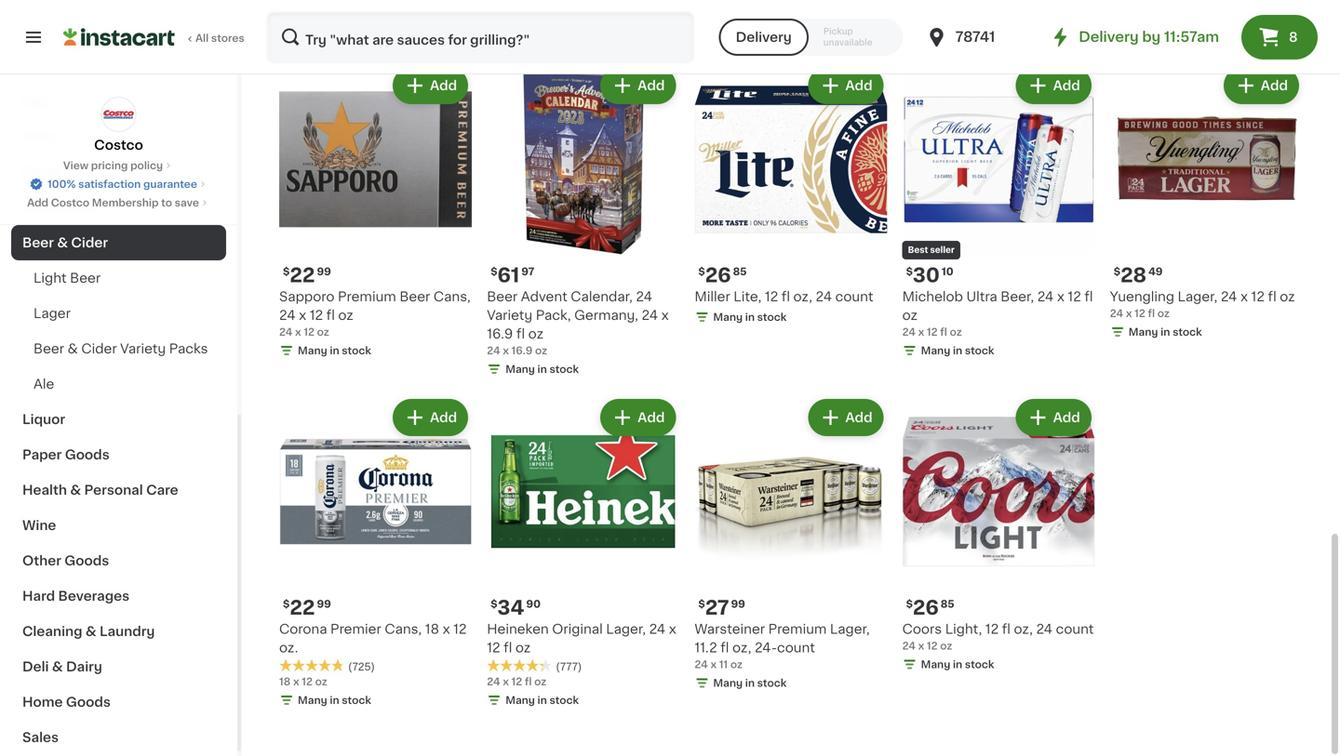 Task type: vqa. For each thing, say whether or not it's contained in the screenshot.
the Seedless
no



Task type: locate. For each thing, give the bounding box(es) containing it.
all
[[195, 33, 209, 43]]

0 vertical spatial goods
[[65, 449, 110, 462]]

lager link
[[11, 296, 226, 331]]

85 up lite,
[[733, 267, 747, 277]]

$ up miller
[[699, 267, 705, 277]]

in down pack,
[[538, 365, 547, 375]]

0 horizontal spatial $ 26 85
[[699, 266, 747, 286]]

costco logo image
[[101, 97, 136, 132]]

many down michelob
[[921, 346, 951, 356]]

in for 30
[[953, 346, 963, 356]]

service type group
[[719, 19, 904, 56]]

1 $ 22 99 from the top
[[283, 266, 331, 286]]

$ up coors
[[906, 599, 913, 610]]

stock down coors light, 12 fl oz, 24 count 24 x 12 oz
[[965, 660, 995, 670]]

61
[[498, 266, 520, 286]]

1 horizontal spatial 85
[[941, 599, 955, 610]]

8
[[1289, 31, 1298, 44]]

goods for home goods
[[66, 696, 111, 709]]

variety up ale link
[[120, 343, 166, 356]]

stock down sapporo premium beer cans, 24 x 12 fl oz 24 x 12 oz at top
[[342, 346, 371, 356]]

1 horizontal spatial 18
[[425, 623, 439, 636]]

beer for beer & cider
[[22, 236, 54, 249]]

advent
[[521, 291, 568, 304]]

personal
[[84, 484, 143, 497]]

stock down yuengling lager, 24 x 12 fl oz 24 x 12 fl oz
[[1173, 327, 1202, 338]]

$ for miller lite, 12 fl oz, 24 count
[[699, 267, 705, 277]]

oz, inside "warsteiner premium lager, 11.2 fl oz, 24-count 24 x 11 oz"
[[733, 642, 752, 655]]

$
[[283, 267, 290, 277], [699, 267, 705, 277], [491, 267, 498, 277], [906, 267, 913, 277], [1114, 267, 1121, 277], [283, 599, 290, 610], [699, 599, 705, 610], [491, 599, 498, 610], [906, 599, 913, 610]]

$ inside $ 61 97
[[491, 267, 498, 277]]

lager, left coors
[[830, 623, 870, 636]]

add for sapporo premium beer cans, 24 x 12 fl oz
[[430, 79, 457, 92]]

premium
[[338, 291, 396, 304], [769, 623, 827, 636]]

cans,
[[434, 291, 471, 304], [385, 623, 422, 636]]

$ 26 85 up miller
[[699, 266, 747, 286]]

all stores link
[[63, 11, 246, 63]]

other
[[22, 555, 61, 568]]

16.9 down 61
[[487, 328, 513, 341]]

costco down 100%
[[51, 198, 89, 208]]

$ 22 99
[[283, 266, 331, 286], [283, 598, 331, 618]]

in for 27
[[745, 679, 755, 689]]

in down the light,
[[953, 660, 963, 670]]

in down '24 x 12 fl oz'
[[538, 696, 547, 706]]

hard beverages link
[[11, 579, 226, 614]]

$ up corona
[[283, 599, 290, 610]]

& for health & personal care
[[70, 484, 81, 497]]

99 up corona
[[317, 599, 331, 610]]

count inside coors light, 12 fl oz, 24 count 24 x 12 oz
[[1056, 623, 1094, 636]]

90
[[526, 599, 541, 610]]

1 vertical spatial goods
[[65, 555, 109, 568]]

fl inside "warsteiner premium lager, 11.2 fl oz, 24-count 24 x 11 oz"
[[721, 642, 729, 655]]

26 up coors
[[913, 598, 939, 618]]

goods for paper goods
[[65, 449, 110, 462]]

beer inside sapporo premium beer cans, 24 x 12 fl oz 24 x 12 oz
[[400, 291, 430, 304]]

None search field
[[266, 11, 695, 63]]

97
[[522, 267, 535, 277]]

0 horizontal spatial count
[[777, 642, 815, 655]]

goods up health & personal care
[[65, 449, 110, 462]]

in down 24-
[[745, 679, 755, 689]]

cans, left the advent
[[434, 291, 471, 304]]

$ 26 85
[[699, 266, 747, 286], [906, 598, 955, 618]]

add button for coors light, 12 fl oz, 24 count
[[1018, 401, 1090, 435]]

& down the electronics
[[57, 236, 68, 249]]

add for coors light, 12 fl oz, 24 count
[[1053, 412, 1081, 425]]

fl
[[782, 291, 790, 304], [1085, 291, 1093, 304], [1268, 291, 1277, 304], [1148, 309, 1155, 319], [326, 309, 335, 322], [940, 327, 948, 338], [517, 328, 525, 341], [1002, 623, 1011, 636], [721, 642, 729, 655], [504, 642, 512, 655], [525, 677, 532, 687]]

oz,
[[794, 291, 813, 304], [1014, 623, 1033, 636], [733, 642, 752, 655]]

1 horizontal spatial cans,
[[434, 291, 471, 304]]

12 inside heineken original lager, 24 x 12 fl oz
[[487, 642, 500, 655]]

$ 22 99 up corona
[[283, 598, 331, 618]]

0 vertical spatial 18
[[425, 623, 439, 636]]

ale link
[[11, 367, 226, 402]]

18
[[425, 623, 439, 636], [279, 677, 291, 687]]

1 horizontal spatial oz,
[[794, 291, 813, 304]]

0 vertical spatial oz,
[[794, 291, 813, 304]]

& down lager
[[68, 343, 78, 356]]

2 22 from the top
[[290, 598, 315, 618]]

0 horizontal spatial cans,
[[385, 623, 422, 636]]

$ for michelob ultra beer, 24 x 12 fl oz
[[906, 267, 913, 277]]

cider for beer & cider variety packs
[[81, 343, 117, 356]]

85 for miller lite, 12 fl oz, 24 count
[[733, 267, 747, 277]]

0 vertical spatial count
[[836, 291, 874, 304]]

$ up sapporo
[[283, 267, 290, 277]]

delivery
[[1079, 30, 1139, 44], [736, 31, 792, 44]]

lager, right yuengling
[[1178, 291, 1218, 304]]

health & personal care
[[22, 484, 178, 497]]

cans, right premier
[[385, 623, 422, 636]]

in down michelob ultra beer, 24 x 12 fl oz 24 x 12 fl oz
[[953, 346, 963, 356]]

18 down oz.
[[279, 677, 291, 687]]

$ inside $ 28 49
[[1114, 267, 1121, 277]]

1 horizontal spatial lager,
[[830, 623, 870, 636]]

add button for warsteiner premium lager, 11.2 fl oz, 24-count
[[810, 401, 882, 435]]

snacks & candy
[[22, 60, 133, 73]]

product group containing 27
[[695, 396, 888, 695]]

& for deli & dairy
[[52, 661, 63, 674]]

stock for 61
[[550, 365, 579, 375]]

in down sapporo premium beer cans, 24 x 12 fl oz 24 x 12 oz at top
[[330, 346, 339, 356]]

& left candy
[[74, 60, 85, 73]]

★★★★★
[[279, 660, 344, 673], [279, 660, 344, 673], [487, 660, 552, 673], [487, 660, 552, 673]]

0 horizontal spatial oz,
[[733, 642, 752, 655]]

1 horizontal spatial costco
[[94, 139, 143, 152]]

many in stock for 22
[[298, 346, 371, 356]]

many down '24 x 12 fl oz'
[[506, 696, 535, 706]]

health & personal care link
[[11, 473, 226, 508]]

cider up light beer
[[71, 236, 108, 249]]

premium inside sapporo premium beer cans, 24 x 12 fl oz 24 x 12 oz
[[338, 291, 396, 304]]

costco
[[94, 139, 143, 152], [51, 198, 89, 208]]

2 vertical spatial oz,
[[733, 642, 752, 655]]

liquor link
[[11, 402, 226, 438]]

cider down lager link
[[81, 343, 117, 356]]

27
[[705, 598, 729, 618]]

many in stock down sapporo premium beer cans, 24 x 12 fl oz 24 x 12 oz at top
[[298, 346, 371, 356]]

99 up sapporo
[[317, 267, 331, 277]]

other goods link
[[11, 544, 226, 579]]

premium for 22
[[338, 291, 396, 304]]

beer & cider
[[22, 236, 108, 249]]

2 vertical spatial count
[[777, 642, 815, 655]]

delivery button
[[719, 19, 809, 56]]

1 vertical spatial $ 26 85
[[906, 598, 955, 618]]

Search field
[[268, 13, 693, 61]]

22 up sapporo
[[290, 266, 315, 286]]

1 vertical spatial oz,
[[1014, 623, 1033, 636]]

many in stock down michelob ultra beer, 24 x 12 fl oz 24 x 12 fl oz
[[921, 346, 995, 356]]

$ inside the $ 27 99
[[699, 599, 705, 610]]

$ up warsteiner
[[699, 599, 705, 610]]

goods
[[65, 449, 110, 462], [65, 555, 109, 568], [66, 696, 111, 709]]

$ down best
[[906, 267, 913, 277]]

1 22 from the top
[[290, 266, 315, 286]]

0 vertical spatial premium
[[338, 291, 396, 304]]

many for 22
[[298, 346, 327, 356]]

49
[[1149, 267, 1163, 277]]

0 horizontal spatial premium
[[338, 291, 396, 304]]

many in stock down 11
[[713, 679, 787, 689]]

$ 26 85 up coors
[[906, 598, 955, 618]]

$ 22 99 up sapporo
[[283, 266, 331, 286]]

ale
[[34, 378, 54, 391]]

0 vertical spatial 26
[[705, 266, 731, 286]]

1 vertical spatial costco
[[51, 198, 89, 208]]

many down 11
[[713, 679, 743, 689]]

0 horizontal spatial lager,
[[606, 623, 646, 636]]

add button for heineken original lager, 24 x 12 fl oz
[[602, 401, 674, 435]]

baby
[[22, 130, 57, 143]]

premium inside "warsteiner premium lager, 11.2 fl oz, 24-count 24 x 11 oz"
[[769, 623, 827, 636]]

variety down the advent
[[487, 309, 533, 322]]

26 up miller
[[705, 266, 731, 286]]

1 vertical spatial 16.9
[[512, 346, 533, 356]]

0 horizontal spatial variety
[[120, 343, 166, 356]]

24 inside heineken original lager, 24 x 12 fl oz
[[649, 623, 666, 636]]

oz, right lite,
[[794, 291, 813, 304]]

1 horizontal spatial delivery
[[1079, 30, 1139, 44]]

& right deli
[[52, 661, 63, 674]]

oz, inside coors light, 12 fl oz, 24 count 24 x 12 oz
[[1014, 623, 1033, 636]]

99 inside the $ 27 99
[[731, 599, 746, 610]]

0 horizontal spatial costco
[[51, 198, 89, 208]]

premium up 24-
[[769, 623, 827, 636]]

many in stock
[[713, 313, 787, 323], [1129, 327, 1202, 338], [298, 346, 371, 356], [921, 346, 995, 356], [506, 365, 579, 375], [921, 660, 995, 670], [713, 679, 787, 689], [298, 696, 371, 706], [506, 696, 579, 706]]

2 horizontal spatial lager,
[[1178, 291, 1218, 304]]

x inside heineken original lager, 24 x 12 fl oz
[[669, 623, 677, 636]]

beer inside beer advent calendar, 24 variety pack, germany, 24 x 16.9 fl oz 24 x 16.9 oz
[[487, 291, 518, 304]]

0 vertical spatial 16.9
[[487, 328, 513, 341]]

$ up yuengling
[[1114, 267, 1121, 277]]

many in stock down pack,
[[506, 365, 579, 375]]

cleaning & laundry link
[[11, 614, 226, 650]]

baby link
[[11, 119, 226, 155]]

99
[[317, 267, 331, 277], [317, 599, 331, 610], [731, 599, 746, 610]]

1 horizontal spatial count
[[836, 291, 874, 304]]

2 horizontal spatial count
[[1056, 623, 1094, 636]]

1 vertical spatial variety
[[120, 343, 166, 356]]

hard
[[22, 590, 55, 603]]

beer advent calendar, 24 variety pack, germany, 24 x 16.9 fl oz 24 x 16.9 oz
[[487, 291, 669, 356]]

oz, down warsteiner
[[733, 642, 752, 655]]

x inside corona premier cans, 18 x 12 oz.
[[443, 623, 450, 636]]

lager, inside heineken original lager, 24 x 12 fl oz
[[606, 623, 646, 636]]

oz
[[1280, 291, 1295, 304], [1158, 309, 1170, 319], [338, 309, 354, 322], [903, 309, 918, 322], [317, 327, 329, 338], [950, 327, 962, 338], [528, 328, 544, 341], [535, 346, 548, 356], [940, 641, 953, 652], [516, 642, 531, 655], [731, 660, 743, 670], [315, 677, 327, 687], [535, 677, 547, 687]]

22 for corona premier cans, 18 x 12 oz.
[[290, 598, 315, 618]]

many down the 18 x 12 oz
[[298, 696, 327, 706]]

1 vertical spatial cider
[[81, 343, 117, 356]]

16.9
[[487, 328, 513, 341], [512, 346, 533, 356]]

0 vertical spatial costco
[[94, 139, 143, 152]]

germany,
[[575, 309, 639, 322]]

1 vertical spatial 18
[[279, 677, 291, 687]]

oz inside heineken original lager, 24 x 12 fl oz
[[516, 642, 531, 655]]

& right health
[[70, 484, 81, 497]]

0 vertical spatial 22
[[290, 266, 315, 286]]

99 right '27'
[[731, 599, 746, 610]]

liquor
[[22, 413, 65, 426]]

2 horizontal spatial oz,
[[1014, 623, 1033, 636]]

beer
[[22, 236, 54, 249], [70, 272, 101, 285], [400, 291, 430, 304], [487, 291, 518, 304], [34, 343, 64, 356]]

26 for miller lite, 12 fl oz, 24 count
[[705, 266, 731, 286]]

85 up the light,
[[941, 599, 955, 610]]

stock for 30
[[965, 346, 995, 356]]

many down miller
[[713, 313, 743, 323]]

premium right sapporo
[[338, 291, 396, 304]]

$ 22 99 for corona premier cans, 18 x 12 oz.
[[283, 598, 331, 618]]

1 horizontal spatial variety
[[487, 309, 533, 322]]

0 horizontal spatial 85
[[733, 267, 747, 277]]

0 horizontal spatial delivery
[[736, 31, 792, 44]]

policy
[[130, 161, 163, 171]]

miller
[[695, 291, 731, 304]]

22 up corona
[[290, 598, 315, 618]]

lager,
[[1178, 291, 1218, 304], [830, 623, 870, 636], [606, 623, 646, 636]]

1 vertical spatial 22
[[290, 598, 315, 618]]

beer for beer advent calendar, 24 variety pack, germany, 24 x 16.9 fl oz 24 x 16.9 oz
[[487, 291, 518, 304]]

in down yuengling
[[1161, 327, 1171, 338]]

stock down miller lite, 12 fl oz, 24 count
[[757, 313, 787, 323]]

many in stock down the light,
[[921, 660, 995, 670]]

0 vertical spatial variety
[[487, 309, 533, 322]]

add for yuengling lager, 24 x 12 fl oz
[[1261, 79, 1288, 92]]

16.9 down the advent
[[512, 346, 533, 356]]

stock down beer advent calendar, 24 variety pack, germany, 24 x 16.9 fl oz 24 x 16.9 oz
[[550, 365, 579, 375]]

1 vertical spatial $ 22 99
[[283, 598, 331, 618]]

0 vertical spatial cider
[[71, 236, 108, 249]]

many down yuengling
[[1129, 327, 1159, 338]]

costco up view pricing policy "link"
[[94, 139, 143, 152]]

1 vertical spatial cans,
[[385, 623, 422, 636]]

delivery for delivery
[[736, 31, 792, 44]]

stock for 26
[[965, 660, 995, 670]]

dairy
[[66, 661, 102, 674]]

corona
[[279, 623, 327, 636]]

1 vertical spatial count
[[1056, 623, 1094, 636]]

& for beer & cider
[[57, 236, 68, 249]]

$ for yuengling lager, 24 x 12 fl oz
[[1114, 267, 1121, 277]]

stock for 27
[[757, 679, 787, 689]]

$ left 97
[[491, 267, 498, 277]]

$ inside $ 34 90
[[491, 599, 498, 610]]

12
[[765, 291, 778, 304], [1068, 291, 1082, 304], [1252, 291, 1265, 304], [1135, 309, 1146, 319], [310, 309, 323, 322], [304, 327, 315, 338], [927, 327, 938, 338], [453, 623, 467, 636], [986, 623, 999, 636], [927, 641, 938, 652], [487, 642, 500, 655], [302, 677, 313, 687], [512, 677, 522, 687]]

lager, inside "warsteiner premium lager, 11.2 fl oz, 24-count 24 x 11 oz"
[[830, 623, 870, 636]]

delivery inside button
[[736, 31, 792, 44]]

1 horizontal spatial $ 26 85
[[906, 598, 955, 618]]

stock
[[757, 313, 787, 323], [1173, 327, 1202, 338], [342, 346, 371, 356], [965, 346, 995, 356], [550, 365, 579, 375], [965, 660, 995, 670], [757, 679, 787, 689], [342, 696, 371, 706], [550, 696, 579, 706]]

add for corona premier cans, 18 x 12 oz.
[[430, 412, 457, 425]]

sales
[[22, 732, 59, 745]]

add button for corona premier cans, 18 x 12 oz.
[[395, 401, 467, 435]]

18 right premier
[[425, 623, 439, 636]]

in for 28
[[1161, 327, 1171, 338]]

many for 28
[[1129, 327, 1159, 338]]

78741
[[956, 30, 996, 44]]

28
[[1121, 266, 1147, 286]]

goods down dairy
[[66, 696, 111, 709]]

paper goods
[[22, 449, 110, 462]]

$ 26 85 for coors light, 12 fl oz, 24 count
[[906, 598, 955, 618]]

oz, right the light,
[[1014, 623, 1033, 636]]

0 vertical spatial 85
[[733, 267, 747, 277]]

stock down 24-
[[757, 679, 787, 689]]

$ up heineken
[[491, 599, 498, 610]]

1 horizontal spatial premium
[[769, 623, 827, 636]]

0 horizontal spatial 26
[[705, 266, 731, 286]]

1 horizontal spatial 26
[[913, 598, 939, 618]]

stock down (725)
[[342, 696, 371, 706]]

2 vertical spatial goods
[[66, 696, 111, 709]]

11.2
[[695, 642, 717, 655]]

$ 34 90
[[491, 598, 541, 618]]

0 vertical spatial $ 26 85
[[699, 266, 747, 286]]

2 $ 22 99 from the top
[[283, 598, 331, 618]]

26 for coors light, 12 fl oz, 24 count
[[913, 598, 939, 618]]

x inside coors light, 12 fl oz, 24 count 24 x 12 oz
[[918, 641, 925, 652]]

sapporo premium beer cans, 24 x 12 fl oz 24 x 12 oz
[[279, 291, 471, 338]]

lager, right original
[[606, 623, 646, 636]]

many in stock down yuengling
[[1129, 327, 1202, 338]]

goods up beverages
[[65, 555, 109, 568]]

24
[[816, 291, 832, 304], [636, 291, 653, 304], [1038, 291, 1054, 304], [1221, 291, 1238, 304], [1110, 309, 1124, 319], [279, 309, 296, 322], [642, 309, 658, 322], [279, 327, 293, 338], [903, 327, 916, 338], [487, 346, 500, 356], [649, 623, 666, 636], [1037, 623, 1053, 636], [903, 641, 916, 652], [695, 660, 708, 670], [487, 677, 500, 687]]

& down beverages
[[86, 626, 96, 639]]

original
[[552, 623, 603, 636]]

$ for warsteiner premium lager, 11.2 fl oz, 24-count
[[699, 599, 705, 610]]

many down coors
[[921, 660, 951, 670]]

99 for warsteiner premium lager, 11.2 fl oz, 24-count
[[731, 599, 746, 610]]

product group
[[279, 63, 472, 362], [487, 63, 680, 381], [695, 63, 888, 329], [903, 63, 1096, 362], [1110, 63, 1303, 344], [279, 396, 472, 712], [487, 396, 680, 712], [695, 396, 888, 695], [903, 396, 1096, 676]]

stock down michelob ultra beer, 24 x 12 fl oz 24 x 12 fl oz
[[965, 346, 995, 356]]

$ 61 97
[[491, 266, 535, 286]]

many down beer advent calendar, 24 variety pack, germany, 24 x 16.9 fl oz 24 x 16.9 oz
[[506, 365, 535, 375]]

warsteiner
[[695, 623, 765, 636]]

best seller
[[908, 246, 955, 255]]

1 vertical spatial premium
[[769, 623, 827, 636]]

add for heineken original lager, 24 x 12 fl oz
[[638, 412, 665, 425]]

many in stock down lite,
[[713, 313, 787, 323]]

michelob ultra beer, 24 x 12 fl oz 24 x 12 fl oz
[[903, 291, 1093, 338]]

cider
[[71, 236, 108, 249], [81, 343, 117, 356]]

add button for sapporo premium beer cans, 24 x 12 fl oz
[[395, 69, 467, 102]]

34
[[498, 598, 524, 618]]

variety inside beer advent calendar, 24 variety pack, germany, 24 x 16.9 fl oz 24 x 16.9 oz
[[487, 309, 533, 322]]

0 vertical spatial $ 22 99
[[283, 266, 331, 286]]

premier
[[331, 623, 381, 636]]

1 vertical spatial 85
[[941, 599, 955, 610]]

sales link
[[11, 721, 226, 756]]

$ inside '$ 30 10'
[[906, 267, 913, 277]]

$ 22 99 for sapporo premium beer cans, 24 x 12 fl oz
[[283, 266, 331, 286]]

many down sapporo
[[298, 346, 327, 356]]

count for miller lite, 12 fl oz, 24 count
[[836, 291, 874, 304]]

paper goods link
[[11, 438, 226, 473]]

1 vertical spatial 26
[[913, 598, 939, 618]]

0 vertical spatial cans,
[[434, 291, 471, 304]]

candy
[[88, 60, 133, 73]]

wine link
[[11, 508, 226, 544]]



Task type: describe. For each thing, give the bounding box(es) containing it.
0 horizontal spatial 18
[[279, 677, 291, 687]]

snacks
[[22, 60, 71, 73]]

stock down (777)
[[550, 696, 579, 706]]

product group containing 30
[[903, 63, 1096, 362]]

add for warsteiner premium lager, 11.2 fl oz, 24-count
[[846, 412, 873, 425]]

product group containing 34
[[487, 396, 680, 712]]

laundry
[[100, 626, 155, 639]]

all stores
[[195, 33, 245, 43]]

$ 27 99
[[699, 598, 746, 618]]

many in stock down the 18 x 12 oz
[[298, 696, 371, 706]]

lager
[[34, 307, 71, 320]]

oz inside "warsteiner premium lager, 11.2 fl oz, 24-count 24 x 11 oz"
[[731, 660, 743, 670]]

(777)
[[556, 662, 582, 673]]

beer & cider variety packs link
[[11, 331, 226, 367]]

cider for beer & cider
[[71, 236, 108, 249]]

in for 61
[[538, 365, 547, 375]]

30
[[913, 266, 940, 286]]

add button for yuengling lager, 24 x 12 fl oz
[[1226, 69, 1298, 102]]

heineken original lager, 24 x 12 fl oz
[[487, 623, 677, 655]]

premium for 27
[[769, 623, 827, 636]]

stock for 22
[[342, 346, 371, 356]]

delivery by 11:57am link
[[1049, 26, 1220, 48]]

home goods
[[22, 696, 111, 709]]

$ 26 85 for miller lite, 12 fl oz, 24 count
[[699, 266, 747, 286]]

lite,
[[734, 291, 762, 304]]

coors
[[903, 623, 942, 636]]

$ for beer advent calendar, 24 variety pack, germany, 24 x 16.9 fl oz
[[491, 267, 498, 277]]

in down lite,
[[745, 313, 755, 323]]

view pricing policy
[[63, 161, 163, 171]]

by
[[1143, 30, 1161, 44]]

pack,
[[536, 309, 571, 322]]

fl inside sapporo premium beer cans, 24 x 12 fl oz 24 x 12 oz
[[326, 309, 335, 322]]

many in stock for 27
[[713, 679, 787, 689]]

100% satisfaction guarantee button
[[29, 173, 208, 192]]

deli & dairy link
[[11, 650, 226, 685]]

deli
[[22, 661, 49, 674]]

fl inside heineken original lager, 24 x 12 fl oz
[[504, 642, 512, 655]]

other goods
[[22, 555, 109, 568]]

calendar,
[[571, 291, 633, 304]]

add costco membership to save link
[[27, 195, 210, 210]]

warsteiner premium lager, 11.2 fl oz, 24-count 24 x 11 oz
[[695, 623, 870, 670]]

to
[[161, 198, 172, 208]]

$ for heineken original lager, 24 x 12 fl oz
[[491, 599, 498, 610]]

satisfaction
[[78, 179, 141, 189]]

99 for corona premier cans, 18 x 12 oz.
[[317, 599, 331, 610]]

product group containing 61
[[487, 63, 680, 381]]

view pricing policy link
[[63, 158, 174, 173]]

snacks & candy link
[[11, 48, 226, 84]]

in down corona premier cans, 18 x 12 oz.
[[330, 696, 339, 706]]

many in stock for 28
[[1129, 327, 1202, 338]]

78741 button
[[926, 11, 1038, 63]]

beverages
[[58, 590, 129, 603]]

in for 26
[[953, 660, 963, 670]]

& for beer & cider variety packs
[[68, 343, 78, 356]]

oz, for light,
[[1014, 623, 1033, 636]]

seller
[[930, 246, 955, 255]]

cans, inside corona premier cans, 18 x 12 oz.
[[385, 623, 422, 636]]

pets
[[22, 95, 53, 108]]

ultra
[[967, 291, 998, 304]]

costco link
[[94, 97, 143, 155]]

home goods link
[[11, 685, 226, 721]]

pricing
[[91, 161, 128, 171]]

many in stock down '24 x 12 fl oz'
[[506, 696, 579, 706]]

oz, for lite,
[[794, 291, 813, 304]]

many for 26
[[921, 660, 951, 670]]

yuengling lager, 24 x 12 fl oz 24 x 12 fl oz
[[1110, 291, 1295, 319]]

sapporo
[[279, 291, 335, 304]]

electronics
[[22, 201, 98, 214]]

delivery for delivery by 11:57am
[[1079, 30, 1139, 44]]

health
[[22, 484, 67, 497]]

membership
[[92, 198, 159, 208]]

oz.
[[279, 642, 298, 655]]

$ for sapporo premium beer cans, 24 x 12 fl oz
[[283, 267, 290, 277]]

instacart logo image
[[63, 26, 175, 48]]

add button for michelob ultra beer, 24 x 12 fl oz
[[1018, 69, 1090, 102]]

beer & cider link
[[11, 225, 226, 261]]

floral
[[22, 166, 60, 179]]

add button for beer advent calendar, 24 variety pack, germany, 24 x 16.9 fl oz
[[602, 69, 674, 102]]

fl inside beer advent calendar, 24 variety pack, germany, 24 x 16.9 fl oz 24 x 16.9 oz
[[517, 328, 525, 341]]

light beer link
[[11, 261, 226, 296]]

$ for corona premier cans, 18 x 12 oz.
[[283, 599, 290, 610]]

paper
[[22, 449, 62, 462]]

24 inside "warsteiner premium lager, 11.2 fl oz, 24-count 24 x 11 oz"
[[695, 660, 708, 670]]

lager, inside yuengling lager, 24 x 12 fl oz 24 x 12 fl oz
[[1178, 291, 1218, 304]]

product group containing 28
[[1110, 63, 1303, 344]]

many in stock for 30
[[921, 346, 995, 356]]

lager, for warsteiner premium lager, 11.2 fl oz, 24-count 24 x 11 oz
[[830, 623, 870, 636]]

8 button
[[1242, 15, 1318, 60]]

in for 22
[[330, 346, 339, 356]]

stock for 28
[[1173, 327, 1202, 338]]

lager, for heineken original lager, 24 x 12 fl oz
[[606, 623, 646, 636]]

add for beer advent calendar, 24 variety pack, germany, 24 x 16.9 fl oz
[[638, 79, 665, 92]]

11:57am
[[1164, 30, 1220, 44]]

11
[[719, 660, 728, 670]]

many in stock for 26
[[921, 660, 995, 670]]

count inside "warsteiner premium lager, 11.2 fl oz, 24-count 24 x 11 oz"
[[777, 642, 815, 655]]

& for cleaning & laundry
[[86, 626, 96, 639]]

18 inside corona premier cans, 18 x 12 oz.
[[425, 623, 439, 636]]

view
[[63, 161, 88, 171]]

many for 27
[[713, 679, 743, 689]]

best
[[908, 246, 928, 255]]

add button for miller lite, 12 fl oz, 24 count
[[810, 69, 882, 102]]

10
[[942, 267, 954, 277]]

cleaning & laundry
[[22, 626, 155, 639]]

oz inside coors light, 12 fl oz, 24 count 24 x 12 oz
[[940, 641, 953, 652]]

$ for coors light, 12 fl oz, 24 count
[[906, 599, 913, 610]]

18 x 12 oz
[[279, 677, 327, 687]]

beer & cider variety packs
[[34, 343, 208, 356]]

miller lite, 12 fl oz, 24 count
[[695, 291, 874, 304]]

home
[[22, 696, 63, 709]]

goods for other goods
[[65, 555, 109, 568]]

many for 30
[[921, 346, 951, 356]]

85 for coors light, 12 fl oz, 24 count
[[941, 599, 955, 610]]

$ 28 49
[[1114, 266, 1163, 286]]

add for miller lite, 12 fl oz, 24 count
[[846, 79, 873, 92]]

24-
[[755, 642, 777, 655]]

& for snacks & candy
[[74, 60, 85, 73]]

add for michelob ultra beer, 24 x 12 fl oz
[[1053, 79, 1081, 92]]

beer,
[[1001, 291, 1034, 304]]

add costco membership to save
[[27, 198, 199, 208]]

packs
[[169, 343, 208, 356]]

wine
[[22, 519, 56, 532]]

count for coors light, 12 fl oz, 24 count 24 x 12 oz
[[1056, 623, 1094, 636]]

12 inside corona premier cans, 18 x 12 oz.
[[453, 623, 467, 636]]

deli & dairy
[[22, 661, 102, 674]]

beer for beer & cider variety packs
[[34, 343, 64, 356]]

fl inside coors light, 12 fl oz, 24 count 24 x 12 oz
[[1002, 623, 1011, 636]]

22 for sapporo premium beer cans, 24 x 12 fl oz
[[290, 266, 315, 286]]

(725)
[[348, 662, 375, 672]]

cans, inside sapporo premium beer cans, 24 x 12 fl oz 24 x 12 oz
[[434, 291, 471, 304]]

many for 61
[[506, 365, 535, 375]]

light,
[[946, 623, 982, 636]]

guarantee
[[143, 179, 197, 189]]

x inside "warsteiner premium lager, 11.2 fl oz, 24-count 24 x 11 oz"
[[711, 660, 717, 670]]

many in stock for 61
[[506, 365, 579, 375]]

99 for sapporo premium beer cans, 24 x 12 fl oz
[[317, 267, 331, 277]]



